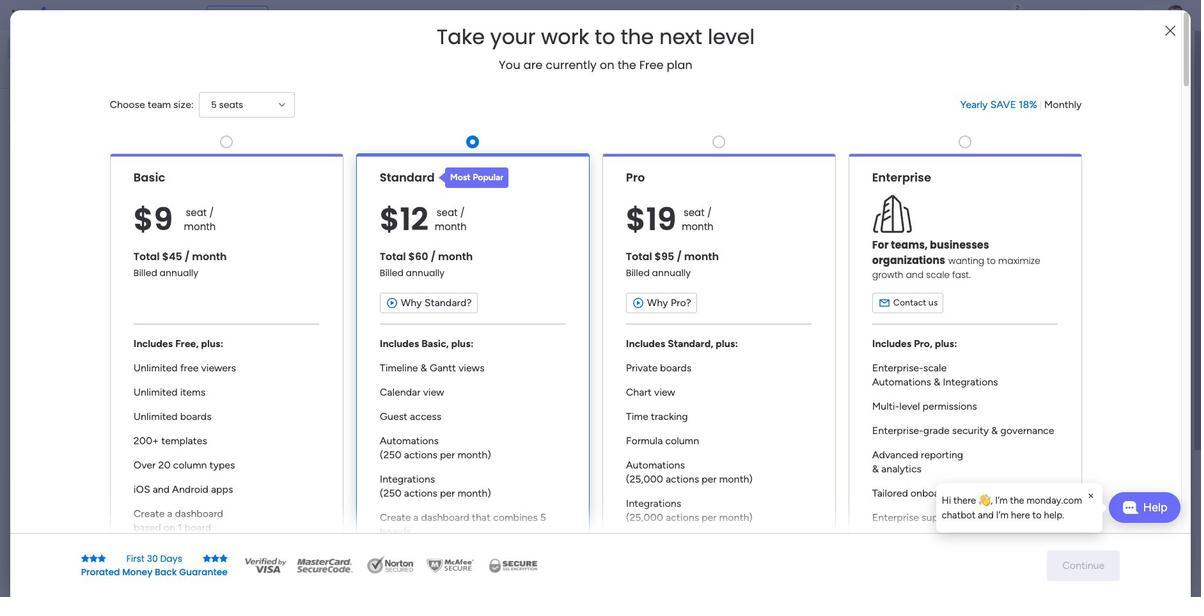 Task type: describe. For each thing, give the bounding box(es) containing it.
1 terry turtle image from the top
[[266, 526, 292, 551]]

quick search results list box
[[236, 120, 921, 446]]

mastercard secure code image
[[293, 556, 357, 575]]

2 star image from the left
[[211, 554, 219, 563]]

invite members image
[[1030, 9, 1043, 22]]

norton secured image
[[362, 556, 420, 575]]

terry turtle image
[[1165, 5, 1186, 26]]

pro tier selected option
[[602, 153, 836, 577]]

2 terry turtle image from the top
[[266, 572, 292, 597]]

notifications image
[[974, 9, 987, 22]]

remove from favorites image
[[434, 234, 447, 247]]

1 component image from the left
[[478, 254, 489, 265]]

1 vertical spatial option
[[8, 60, 155, 81]]

ssl encrypted image
[[481, 556, 545, 575]]

circle o image
[[971, 153, 979, 162]]

search everything image
[[1090, 9, 1103, 22]]

2 vertical spatial option
[[0, 151, 163, 154]]

select product image
[[12, 9, 24, 22]]

verified by visa image
[[243, 556, 288, 575]]

basic tier selected option
[[110, 153, 343, 577]]

help center element
[[952, 528, 1144, 579]]

2 component image from the left
[[704, 254, 715, 265]]

help image
[[1118, 9, 1131, 22]]

section head inside standard tier selected option
[[439, 167, 509, 188]]

0 vertical spatial option
[[8, 38, 155, 59]]

3 star image from the left
[[219, 554, 228, 563]]



Task type: locate. For each thing, give the bounding box(es) containing it.
1 star image from the left
[[81, 554, 89, 563]]

0 vertical spatial terry turtle image
[[266, 526, 292, 551]]

add to favorites image
[[660, 234, 673, 247]]

1 star image from the left
[[203, 554, 211, 563]]

1 horizontal spatial add to favorites image
[[886, 234, 899, 247]]

component image
[[478, 254, 489, 265], [704, 254, 715, 265]]

check circle image
[[971, 136, 979, 146]]

2 image
[[1012, 1, 1023, 15]]

star image
[[203, 554, 211, 563], [211, 554, 219, 563], [219, 554, 228, 563]]

getting started element
[[952, 466, 1144, 517]]

1 vertical spatial add to favorites image
[[434, 390, 447, 403]]

2 star image from the left
[[89, 554, 98, 563]]

enterprise tier selected option
[[848, 153, 1082, 577]]

list box
[[0, 149, 163, 455]]

3 star image from the left
[[98, 554, 106, 563]]

see plans image
[[212, 8, 224, 22]]

terry turtle image
[[266, 526, 292, 551], [266, 572, 292, 597]]

1 vertical spatial terry turtle image
[[266, 572, 292, 597]]

2 element
[[365, 482, 380, 497], [365, 482, 380, 497]]

1 horizontal spatial component image
[[704, 254, 715, 265]]

mcafee secure image
[[425, 556, 476, 575]]

monday marketplace image
[[1059, 9, 1071, 22]]

dialog
[[937, 484, 1103, 533]]

0 horizontal spatial component image
[[478, 254, 489, 265]]

0 horizontal spatial add to favorites image
[[434, 390, 447, 403]]

billing cycle selection group
[[960, 98, 1082, 112]]

terry turtle image left mastercard secure code image
[[266, 572, 292, 597]]

0 vertical spatial add to favorites image
[[886, 234, 899, 247]]

close recently visited image
[[236, 104, 251, 120]]

section head
[[439, 167, 509, 188]]

templates image image
[[963, 257, 1132, 346]]

chat bot icon image
[[1122, 501, 1138, 514]]

standard tier selected option
[[356, 153, 589, 577]]

option
[[8, 38, 155, 59], [8, 60, 155, 81], [0, 151, 163, 154]]

heading
[[437, 26, 755, 49]]

add to favorites image
[[886, 234, 899, 247], [434, 390, 447, 403]]

terry turtle image up verified by visa image
[[266, 526, 292, 551]]

update feed image
[[1002, 9, 1015, 22]]

tier options list box
[[110, 130, 1082, 577]]

star image
[[81, 554, 89, 563], [89, 554, 98, 563], [98, 554, 106, 563]]



Task type: vqa. For each thing, say whether or not it's contained in the screenshot.
Notifications image
yes



